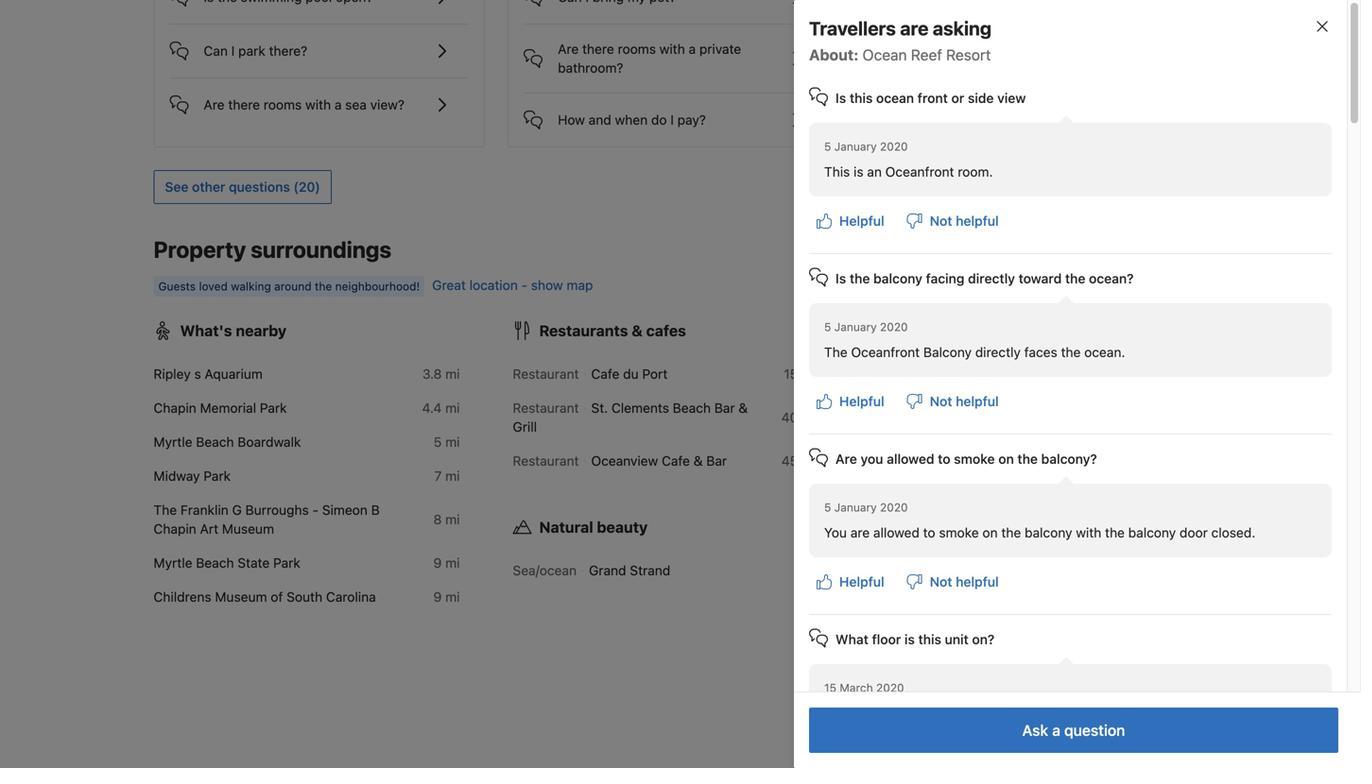 Task type: vqa. For each thing, say whether or not it's contained in the screenshot.
the to in Miami 665 things to do
no



Task type: locate. For each thing, give the bounding box(es) containing it.
1 horizontal spatial on
[[998, 451, 1014, 467]]

1 vertical spatial helpful
[[956, 394, 999, 409]]

0 vertical spatial not helpful
[[930, 213, 999, 229]]

1 vertical spatial are
[[204, 97, 225, 112]]

the right in
[[981, 322, 1005, 340]]

mi for the franklin g burroughs - simeon b chapin art museum
[[445, 512, 460, 527]]

north
[[872, 434, 907, 450]]

ripley s aquarium
[[154, 366, 263, 382]]

0 vertical spatial there
[[582, 41, 614, 57]]

1 horizontal spatial are
[[558, 41, 579, 57]]

to down public
[[923, 525, 935, 541]]

not helpful for oceanfront
[[930, 213, 999, 229]]

1 vertical spatial are
[[850, 525, 870, 541]]

0 horizontal spatial i
[[231, 43, 235, 58]]

& inside "st. clements beach bar & grill"
[[739, 400, 748, 416]]

allowed down public
[[873, 525, 920, 541]]

7 for myrtle beach international airport
[[1153, 687, 1160, 703]]

cafe du port
[[591, 366, 668, 382]]

not down myrtle beach at the right top of the page
[[930, 394, 952, 409]]

museum left of
[[215, 589, 267, 605]]

2 vertical spatial 7
[[1153, 687, 1160, 703]]

0 horizontal spatial are
[[850, 525, 870, 541]]

bar for &
[[706, 453, 727, 469]]

1 helpful button from the top
[[809, 204, 892, 238]]

smoke for balcony
[[939, 525, 979, 541]]

1 vertical spatial chapin
[[154, 521, 196, 537]]

2 vertical spatial helpful button
[[809, 565, 892, 599]]

5 january 2020 up myrtle beach at the right top of the page
[[824, 320, 908, 334]]

park
[[238, 43, 265, 58]]

2 vertical spatial airport
[[1001, 722, 1044, 737]]

memorial
[[200, 400, 256, 416]]

2 helpful from the top
[[839, 394, 884, 409]]

2020
[[880, 140, 908, 153], [880, 320, 908, 334], [880, 501, 908, 514], [876, 681, 904, 695]]

a inside are there rooms with a private bathroom?
[[689, 41, 696, 57]]

hemingway-
[[872, 722, 949, 737]]

1 vertical spatial allowed
[[873, 525, 920, 541]]

ask a question button
[[809, 708, 1338, 753]]

resort
[[946, 46, 991, 64]]

surroundings
[[251, 236, 391, 263]]

neighbourhood
[[1009, 322, 1121, 340]]

chapin left art
[[154, 521, 196, 537]]

ft for 150 ft
[[810, 366, 819, 382]]

myrtle up arcadia
[[872, 366, 911, 382]]

airport for grand strand airport
[[957, 653, 999, 669]]

smoke for balcony?
[[954, 451, 995, 467]]

not helpful down the oceanfront balcony directly faces the ocean.
[[930, 394, 999, 409]]

when
[[615, 112, 648, 127]]

grand down the floor
[[872, 653, 909, 669]]

mi for midway park
[[445, 468, 460, 484]]

ft for 300 ft
[[1169, 366, 1178, 382]]

are inside dialog
[[836, 451, 857, 467]]

the down the "neighbourhood"
[[1061, 345, 1081, 360]]

this
[[824, 164, 850, 180]]

ocean?
[[1089, 271, 1134, 286]]

an right 'this'
[[867, 164, 882, 180]]

see availability button
[[1078, 234, 1193, 268]]

0 vertical spatial grand
[[589, 563, 626, 578]]

to down north myrtle beach
[[938, 451, 950, 467]]

0 vertical spatial bar
[[714, 400, 735, 416]]

5 january 2020 for oceanfront
[[824, 320, 908, 334]]

2 not helpful from the top
[[930, 394, 999, 409]]

questions right most
[[1106, 49, 1165, 65]]

airport up "ask a question"
[[1036, 687, 1078, 703]]

is right 'this'
[[854, 164, 863, 180]]

facing
[[926, 271, 964, 286]]

a left sea
[[334, 97, 342, 112]]

side
[[968, 90, 994, 106]]

1 9 mi from the top
[[433, 555, 460, 571]]

this is an oceanfront room.
[[824, 164, 993, 180]]

beach up north myrtle beach
[[922, 400, 960, 416]]

&
[[632, 322, 643, 340], [739, 400, 748, 416], [694, 453, 703, 469]]

not for directly
[[930, 394, 952, 409]]

myrtle for 5 mi
[[154, 434, 192, 450]]

2020 for an
[[880, 140, 908, 153]]

2 january from the top
[[834, 320, 877, 334]]

1 vertical spatial smoke
[[939, 525, 979, 541]]

0 vertical spatial are
[[900, 17, 929, 39]]

0 vertical spatial helpful
[[839, 213, 884, 229]]

museum down g
[[222, 521, 274, 537]]

smoke down north myrtle beach
[[954, 451, 995, 467]]

beach down art
[[196, 555, 234, 571]]

2 train from the left
[[998, 544, 1028, 559]]

2 vertical spatial january
[[834, 501, 877, 514]]

1 vertical spatial january
[[834, 320, 877, 334]]

0 horizontal spatial this
[[850, 90, 873, 106]]

1 vertical spatial strand
[[913, 653, 953, 669]]

2 vertical spatial not helpful
[[930, 574, 999, 590]]

you
[[861, 451, 883, 467]]

the inside travellers are asking dialog
[[824, 345, 848, 360]]

1 not helpful from the top
[[930, 213, 999, 229]]

3 not helpful from the top
[[930, 574, 999, 590]]

the
[[824, 345, 848, 360], [154, 502, 177, 518]]

the
[[850, 271, 870, 286], [1065, 271, 1085, 286], [981, 322, 1005, 340], [1061, 345, 1081, 360], [1017, 451, 1038, 467], [1001, 525, 1021, 541], [1105, 525, 1125, 541]]

0 horizontal spatial a
[[334, 97, 342, 112]]

of
[[271, 589, 283, 605]]

what floor is this unit on?
[[836, 632, 995, 647]]

7 mi for grand strand airport
[[1153, 653, 1178, 669]]

1 horizontal spatial cafe
[[662, 453, 690, 469]]

myrtle up midway
[[154, 434, 192, 450]]

3 not from the top
[[930, 574, 952, 590]]

airport for hemingway-stuckey airport
[[1001, 722, 1044, 737]]

helpful right 0 ft
[[839, 574, 884, 590]]

2020 for allowed
[[880, 501, 908, 514]]

january for oceanfront
[[834, 320, 877, 334]]

airport down on?
[[957, 653, 999, 669]]

an inside travellers are asking dialog
[[867, 164, 882, 180]]

on for balcony
[[983, 525, 998, 541]]

1 horizontal spatial strand
[[913, 653, 953, 669]]

helpful for directly
[[956, 394, 999, 409]]

myrtle for 9 mi
[[154, 555, 192, 571]]

helpful button down 'this'
[[809, 204, 892, 238]]

the left facing
[[850, 271, 870, 286]]

9 for childrens museum of south carolina
[[433, 589, 442, 605]]

view
[[997, 90, 1026, 106]]

0 vertical spatial cafe
[[591, 366, 619, 382]]

1 horizontal spatial an
[[945, 49, 960, 65]]

north myrtle beach
[[872, 434, 991, 450]]

public
[[898, 499, 944, 517]]

restaurant for cafe du port
[[513, 366, 579, 382]]

rooms inside are there rooms with a private bathroom?
[[618, 41, 656, 57]]

helpful for to
[[956, 574, 999, 590]]

i right do
[[670, 112, 674, 127]]

train
[[872, 544, 902, 559], [998, 544, 1028, 559]]

1 vertical spatial an
[[867, 164, 882, 180]]

& left 400
[[739, 400, 748, 416]]

0 vertical spatial 9
[[433, 555, 442, 571]]

0 horizontal spatial questions
[[229, 179, 290, 195]]

oceanfront
[[885, 164, 954, 180], [851, 345, 920, 360]]

0 horizontal spatial with
[[305, 97, 331, 112]]

directly down beaches in the neighbourhood
[[975, 345, 1021, 360]]

1 horizontal spatial the
[[824, 345, 848, 360]]

2 chapin from the top
[[154, 521, 196, 537]]

the right toward
[[1065, 271, 1085, 286]]

4.9
[[1141, 544, 1160, 559]]

this down closest
[[918, 632, 941, 647]]

1 vertical spatial bar
[[706, 453, 727, 469]]

myrtle for 7 mi
[[872, 687, 911, 703]]

a right 'ask'
[[1052, 722, 1060, 740]]

park right state
[[273, 555, 300, 571]]

directly right facing
[[968, 271, 1015, 286]]

what
[[836, 632, 869, 647]]

questions inside button
[[229, 179, 290, 195]]

0 vertical spatial 9 mi
[[433, 555, 460, 571]]

smoke down public transport
[[939, 525, 979, 541]]

bar inside "st. clements beach bar & grill"
[[714, 400, 735, 416]]

balcony
[[873, 271, 922, 286], [1025, 525, 1072, 541], [1128, 525, 1176, 541]]

carolina
[[326, 589, 376, 605]]

train down you are allowed to smoke on the balcony with the balcony door closed.
[[998, 544, 1028, 559]]

travellers are asking about: ocean reef resort
[[809, 17, 992, 64]]

7 mi
[[434, 468, 460, 484], [1153, 653, 1178, 669], [1153, 687, 1178, 703]]

are up reef
[[900, 17, 929, 39]]

midway park
[[154, 468, 231, 484]]

are inside are there rooms with a private bathroom?
[[558, 41, 579, 57]]

2020 for balcony
[[880, 320, 908, 334]]

the inside the franklin g burroughs - simeon b chapin art museum
[[154, 502, 177, 518]]

property
[[154, 236, 246, 263]]

park
[[260, 400, 287, 416], [204, 468, 231, 484], [273, 555, 300, 571]]

3 january from the top
[[834, 501, 877, 514]]

to for balcony?
[[938, 451, 950, 467]]

1 not from the top
[[930, 213, 952, 229]]

an
[[945, 49, 960, 65], [867, 164, 882, 180]]

7 for grand strand airport
[[1153, 653, 1160, 669]]

1 vertical spatial 5 january 2020
[[824, 320, 908, 334]]

are inside travellers are asking about: ocean reef resort
[[900, 17, 929, 39]]

1 vertical spatial 7
[[1153, 653, 1160, 669]]

there down park
[[228, 97, 260, 112]]

1 vertical spatial helpful button
[[809, 385, 892, 419]]

mi for north myrtle beach
[[1164, 434, 1178, 450]]

balcony up depot
[[1025, 525, 1072, 541]]

balcony left facing
[[873, 271, 922, 286]]

bar left 400
[[714, 400, 735, 416]]

3 helpful from the top
[[839, 574, 884, 590]]

1 helpful from the top
[[956, 213, 999, 229]]

0 horizontal spatial strand
[[630, 563, 670, 578]]

are for you
[[850, 525, 870, 541]]

0 vertical spatial a
[[689, 41, 696, 57]]

0 vertical spatial helpful
[[956, 213, 999, 229]]

5 january 2020 up the you
[[824, 501, 908, 514]]

closed.
[[1211, 525, 1255, 541]]

helpful down myrtle beach train depot
[[956, 574, 999, 590]]

grand for grand strand airport
[[872, 653, 909, 669]]

2 not helpful button from the top
[[899, 385, 1006, 419]]

not up closest
[[930, 574, 952, 590]]

beach right clements
[[673, 400, 711, 416]]

public transport
[[898, 499, 1017, 517]]

do
[[651, 112, 667, 127]]

rooms up "bathroom?"
[[618, 41, 656, 57]]

3 not helpful button from the top
[[899, 565, 1006, 599]]

beach down transport
[[957, 544, 995, 559]]

january for are
[[834, 501, 877, 514]]

not for to
[[930, 574, 952, 590]]

2 is from the top
[[836, 271, 846, 286]]

0 vertical spatial questions
[[1106, 49, 1165, 65]]

to
[[1056, 49, 1068, 65], [938, 451, 950, 467], [923, 525, 935, 541]]

3 restaurant from the top
[[513, 453, 579, 469]]

questions left the (20)
[[229, 179, 290, 195]]

2020 down you
[[880, 501, 908, 514]]

is for is this ocean front or side view
[[836, 90, 846, 106]]

1 9 from the top
[[433, 555, 442, 571]]

grand for grand strand
[[589, 563, 626, 578]]

15 march 2020
[[824, 681, 904, 695]]

helpful down room.
[[956, 213, 999, 229]]

there inside are there rooms with a sea view? button
[[228, 97, 260, 112]]

2 horizontal spatial a
[[1052, 722, 1060, 740]]

0 vertical spatial an
[[945, 49, 960, 65]]

oceanfront left room.
[[885, 164, 954, 180]]

instant
[[964, 49, 1005, 65]]

0 vertical spatial airport
[[957, 653, 999, 669]]

not helpful down room.
[[930, 213, 999, 229]]

2 helpful from the top
[[956, 394, 999, 409]]

2 helpful button from the top
[[809, 385, 892, 419]]

1 vertical spatial grand
[[872, 653, 909, 669]]

beach down grand strand airport
[[914, 687, 952, 703]]

1 5 january 2020 from the top
[[824, 140, 908, 153]]

grand down natural beauty
[[589, 563, 626, 578]]

airport down international
[[1001, 722, 1044, 737]]

1 vertical spatial to
[[938, 451, 950, 467]]

oceanfront up myrtle beach at the right top of the page
[[851, 345, 920, 360]]

ft right 150
[[810, 366, 819, 382]]

travellers are asking dialog
[[764, 0, 1361, 768]]

is the balcony facing directly toward the ocean?
[[836, 271, 1134, 286]]

an right 'have'
[[945, 49, 960, 65]]

directly
[[968, 271, 1015, 286], [975, 345, 1021, 360]]

myrtle down public
[[914, 544, 953, 559]]

2 vertical spatial 7 mi
[[1153, 687, 1178, 703]]

you
[[824, 525, 847, 541]]

450 ft
[[782, 453, 819, 469]]

3 5 january 2020 from the top
[[824, 501, 908, 514]]

2 not from the top
[[930, 394, 952, 409]]

1 vertical spatial oceanfront
[[851, 345, 920, 360]]

there up "bathroom?"
[[582, 41, 614, 57]]

helpful for oceanfront
[[956, 213, 999, 229]]

1 vertical spatial the
[[154, 502, 177, 518]]

childrens museum of south carolina
[[154, 589, 376, 605]]

0 horizontal spatial grand
[[589, 563, 626, 578]]

0 vertical spatial helpful button
[[809, 204, 892, 238]]

0 horizontal spatial balcony
[[873, 271, 922, 286]]

1 horizontal spatial a
[[689, 41, 696, 57]]

allowed for are
[[873, 525, 920, 541]]

beach down chapin memorial park
[[196, 434, 234, 450]]

with inside are there rooms with a private bathroom?
[[659, 41, 685, 57]]

2 5 january 2020 from the top
[[824, 320, 908, 334]]

the for the franklin g burroughs - simeon b chapin art museum
[[154, 502, 177, 518]]

chapin down ripley
[[154, 400, 196, 416]]

0 horizontal spatial train
[[872, 544, 902, 559]]

mi for myrtle beach boardwalk
[[445, 434, 460, 450]]

0 horizontal spatial an
[[867, 164, 882, 180]]

are for travellers
[[900, 17, 929, 39]]

1 vertical spatial 7 mi
[[1153, 653, 1178, 669]]

are left you
[[836, 451, 857, 467]]

0 horizontal spatial are
[[204, 97, 225, 112]]

this
[[850, 90, 873, 106], [918, 632, 941, 647]]

0
[[798, 563, 806, 578]]

1 vertical spatial i
[[670, 112, 674, 127]]

1 horizontal spatial balcony
[[1025, 525, 1072, 541]]

beauty
[[597, 518, 648, 536]]

0 vertical spatial is
[[836, 90, 846, 106]]

on for balcony?
[[998, 451, 1014, 467]]

2 horizontal spatial with
[[1076, 525, 1101, 541]]

with left sea
[[305, 97, 331, 112]]

not helpful button up north myrtle beach
[[899, 385, 1006, 419]]

0 horizontal spatial to
[[923, 525, 935, 541]]

restaurants & cafes
[[539, 322, 686, 340]]

1 vertical spatial airport
[[1036, 687, 1078, 703]]

not helpful button down room.
[[899, 204, 1006, 238]]

closest
[[898, 609, 954, 627]]

ft right 300
[[1169, 366, 1178, 382]]

2 vertical spatial not
[[930, 574, 952, 590]]

0 ft
[[798, 563, 819, 578]]

is right the floor
[[905, 632, 915, 647]]

train down public
[[872, 544, 902, 559]]

beach for myrtle beach state park
[[196, 555, 234, 571]]

helpful for is
[[839, 213, 884, 229]]

0 vertical spatial not
[[930, 213, 952, 229]]

balcony up 4.9
[[1128, 525, 1176, 541]]

2 9 from the top
[[433, 589, 442, 605]]

3 helpful from the top
[[956, 574, 999, 590]]

sea
[[345, 97, 367, 112]]

are for are there rooms with a private bathroom?
[[558, 41, 579, 57]]

we
[[890, 49, 909, 65]]

0 horizontal spatial the
[[154, 502, 177, 518]]

3 helpful button from the top
[[809, 565, 892, 599]]

2 vertical spatial a
[[1052, 722, 1060, 740]]

bar
[[714, 400, 735, 416], [706, 453, 727, 469]]

with left private
[[659, 41, 685, 57]]

are for are you allowed to smoke on the balcony?
[[836, 451, 857, 467]]

1 vertical spatial is
[[905, 632, 915, 647]]

0 horizontal spatial on
[[983, 525, 998, 541]]

1 horizontal spatial see
[[1089, 243, 1113, 259]]

are right the you
[[850, 525, 870, 541]]

mi for chapin memorial park
[[445, 400, 460, 416]]

1 horizontal spatial there
[[582, 41, 614, 57]]

cafe right oceanview
[[662, 453, 690, 469]]

front
[[918, 90, 948, 106]]

1 vertical spatial questions
[[229, 179, 290, 195]]

0 vertical spatial see
[[165, 179, 189, 195]]

myrtle up the hemingway-
[[872, 687, 911, 703]]

restaurant
[[513, 366, 579, 382], [513, 400, 579, 416], [513, 453, 579, 469]]

rooms down there?
[[264, 97, 302, 112]]

0 vertical spatial 5 january 2020
[[824, 140, 908, 153]]

door
[[1180, 525, 1208, 541]]

(20)
[[293, 179, 320, 195]]

0 vertical spatial smoke
[[954, 451, 995, 467]]

1 is from the top
[[836, 90, 846, 106]]

burroughs
[[245, 502, 309, 518]]

6
[[1152, 434, 1160, 450]]

2 vertical spatial park
[[273, 555, 300, 571]]

& left cafes
[[632, 322, 643, 340]]

this left "ocean"
[[850, 90, 873, 106]]

1 horizontal spatial are
[[900, 17, 929, 39]]

1 restaurant from the top
[[513, 366, 579, 382]]

beach for myrtle beach boardwalk
[[196, 434, 234, 450]]

5 for this is an oceanfront room.
[[824, 140, 831, 153]]

is
[[854, 164, 863, 180], [905, 632, 915, 647]]

1 vertical spatial is
[[836, 271, 846, 286]]

1 vertical spatial rooms
[[264, 97, 302, 112]]

i right can
[[231, 43, 235, 58]]

0 horizontal spatial there
[[228, 97, 260, 112]]

0 vertical spatial strand
[[630, 563, 670, 578]]

not helpful button for oceanfront
[[899, 204, 1006, 238]]

1 helpful from the top
[[839, 213, 884, 229]]

mi for grand strand airport
[[1164, 653, 1178, 669]]

not helpful button for directly
[[899, 385, 1006, 419]]

0 horizontal spatial rooms
[[264, 97, 302, 112]]

0 horizontal spatial &
[[632, 322, 643, 340]]

1 january from the top
[[834, 140, 877, 153]]

1 not helpful button from the top
[[899, 204, 1006, 238]]

1 vertical spatial museum
[[215, 589, 267, 605]]

helpful up north
[[839, 394, 884, 409]]

mi for myrtle beach state park
[[445, 555, 460, 571]]

nearby
[[236, 322, 287, 340]]

ft right "0"
[[810, 563, 819, 578]]

0 vertical spatial on
[[998, 451, 1014, 467]]

0 vertical spatial with
[[659, 41, 685, 57]]

on up transport
[[998, 451, 1014, 467]]

1 vertical spatial see
[[1089, 243, 1113, 259]]

not helpful
[[930, 213, 999, 229], [930, 394, 999, 409], [930, 574, 999, 590]]

have
[[913, 49, 942, 65]]

rooms
[[618, 41, 656, 57], [264, 97, 302, 112]]

2 9 mi from the top
[[433, 589, 460, 605]]

not up facing
[[930, 213, 952, 229]]

to left most
[[1056, 49, 1068, 65]]

helpful button right "0"
[[809, 565, 892, 599]]

are down can
[[204, 97, 225, 112]]

myrtle down the arcadia beach
[[910, 434, 949, 450]]

ft for 0 ft
[[810, 563, 819, 578]]

there
[[582, 41, 614, 57], [228, 97, 260, 112]]

1 horizontal spatial rooms
[[618, 41, 656, 57]]

stuckey
[[949, 722, 998, 737]]

are you allowed to smoke on the balcony?
[[836, 451, 1097, 467]]

7 mi for midway park
[[434, 468, 460, 484]]

see up ocean?
[[1089, 243, 1113, 259]]

bar for beach
[[714, 400, 735, 416]]

ft right 450
[[810, 453, 819, 469]]

see left other
[[165, 179, 189, 195]]

allowed
[[887, 451, 934, 467], [873, 525, 920, 541]]

there inside are there rooms with a private bathroom?
[[582, 41, 614, 57]]

strand down what floor is this unit on?
[[913, 653, 953, 669]]

bar left 450
[[706, 453, 727, 469]]

0 vertical spatial the
[[824, 345, 848, 360]]

beach for myrtle beach train depot
[[957, 544, 995, 559]]

park up boardwalk
[[260, 400, 287, 416]]

9 mi
[[433, 555, 460, 571], [433, 589, 460, 605]]

5 january 2020 up 'this'
[[824, 140, 908, 153]]

0 vertical spatial is
[[854, 164, 863, 180]]

2 restaurant from the top
[[513, 400, 579, 416]]

are up "bathroom?"
[[558, 41, 579, 57]]

a left private
[[689, 41, 696, 57]]

not helpful button up closest airports
[[899, 565, 1006, 599]]



Task type: describe. For each thing, give the bounding box(es) containing it.
7 mi for myrtle beach international airport
[[1153, 687, 1178, 703]]

answer
[[1009, 49, 1052, 65]]

ft for 400 ft
[[810, 410, 819, 425]]

1 vertical spatial cafe
[[662, 453, 690, 469]]

midway
[[154, 468, 200, 484]]

not helpful for directly
[[930, 394, 999, 409]]

1 train from the left
[[872, 544, 902, 559]]

toward
[[1019, 271, 1062, 286]]

to for balcony
[[923, 525, 935, 541]]

private
[[699, 41, 741, 57]]

there for are there rooms with a private bathroom?
[[582, 41, 614, 57]]

reef
[[911, 46, 942, 64]]

boardwalk
[[238, 434, 301, 450]]

2 horizontal spatial balcony
[[1128, 525, 1176, 541]]

there for are there rooms with a sea view?
[[228, 97, 260, 112]]

helpful for are
[[839, 574, 884, 590]]

beach up are you allowed to smoke on the balcony?
[[953, 434, 991, 450]]

depot
[[1032, 544, 1069, 559]]

400 ft
[[781, 410, 819, 425]]

1 vertical spatial park
[[204, 468, 231, 484]]

a for sea
[[334, 97, 342, 112]]

with for private
[[659, 41, 685, 57]]

arcadia
[[872, 400, 918, 416]]

4.4
[[422, 400, 442, 416]]

grill
[[513, 419, 537, 435]]

0 vertical spatial directly
[[968, 271, 1015, 286]]

1 horizontal spatial i
[[670, 112, 674, 127]]

restaurant for oceanview cafe & bar
[[513, 453, 579, 469]]

beach for arcadia beach
[[922, 400, 960, 416]]

oceanview
[[591, 453, 658, 469]]

7 for midway park
[[434, 468, 442, 484]]

a for private
[[689, 41, 696, 57]]

south
[[287, 589, 322, 605]]

cafes
[[646, 322, 686, 340]]

are there rooms with a sea view?
[[204, 97, 404, 112]]

transport
[[947, 499, 1017, 517]]

rooms for private
[[618, 41, 656, 57]]

balcony?
[[1041, 451, 1097, 467]]

0 vertical spatial to
[[1056, 49, 1068, 65]]

0 horizontal spatial cafe
[[591, 366, 619, 382]]

are there rooms with a sea view? button
[[170, 78, 469, 116]]

400
[[781, 410, 806, 425]]

a inside dialog
[[1052, 722, 1060, 740]]

not helpful for to
[[930, 574, 999, 590]]

8 mi
[[433, 512, 460, 527]]

myrtle for 300 ft
[[872, 366, 911, 382]]

strand for grand strand airport
[[913, 653, 953, 669]]

1 vertical spatial this
[[918, 632, 941, 647]]

property surroundings
[[154, 236, 391, 263]]

how and when do i pay? button
[[524, 93, 823, 131]]

closest airports
[[898, 609, 1016, 627]]

natural
[[539, 518, 593, 536]]

childrens
[[154, 589, 211, 605]]

the left door
[[1105, 525, 1125, 541]]

how and when do i pay?
[[558, 112, 706, 127]]

allowed for you
[[887, 451, 934, 467]]

asking
[[933, 17, 992, 39]]

3.8
[[422, 366, 442, 382]]

art
[[200, 521, 218, 537]]

view?
[[370, 97, 404, 112]]

natural beauty
[[539, 518, 648, 536]]

faces
[[1024, 345, 1057, 360]]

9 mi for childrens museum of south carolina
[[433, 589, 460, 605]]

4.4 mi
[[422, 400, 460, 416]]

room.
[[958, 164, 993, 180]]

ft for 450 ft
[[810, 453, 819, 469]]

chapin memorial park
[[154, 400, 287, 416]]

1 horizontal spatial questions
[[1106, 49, 1165, 65]]

the left balcony?
[[1017, 451, 1038, 467]]

myrtle beach international airport
[[872, 687, 1078, 703]]

state
[[238, 555, 270, 571]]

other
[[192, 179, 225, 195]]

4.9 mi
[[1141, 544, 1178, 559]]

an for oceanfront
[[867, 164, 882, 180]]

0 vertical spatial &
[[632, 322, 643, 340]]

the for the oceanfront balcony directly faces the ocean.
[[824, 345, 848, 360]]

restaurants
[[539, 322, 628, 340]]

ocean
[[876, 90, 914, 106]]

mi for ripley s aquarium
[[445, 366, 460, 382]]

mi for childrens museum of south carolina
[[445, 589, 460, 605]]

airports
[[957, 609, 1016, 627]]

ask
[[1022, 722, 1048, 740]]

3.8 mi
[[422, 366, 460, 382]]

clements
[[612, 400, 669, 416]]

what's nearby
[[180, 322, 287, 340]]

we have an instant answer to most questions
[[890, 49, 1165, 65]]

can i park there? button
[[170, 24, 469, 62]]

oceanview cafe & bar
[[591, 453, 727, 469]]

8
[[433, 512, 442, 527]]

du
[[623, 366, 639, 382]]

9 mi for myrtle beach state park
[[433, 555, 460, 571]]

strand for grand strand
[[630, 563, 670, 578]]

300 ft
[[1141, 366, 1178, 382]]

port
[[642, 366, 668, 382]]

beach for myrtle beach
[[914, 366, 952, 382]]

not for oceanfront
[[930, 213, 952, 229]]

with for sea
[[305, 97, 331, 112]]

ocean.
[[1084, 345, 1125, 360]]

helpful for oceanfront
[[839, 394, 884, 409]]

-
[[312, 502, 319, 518]]

are there rooms with a private bathroom?
[[558, 41, 741, 75]]

restaurant for st. clements beach bar & grill
[[513, 400, 579, 416]]

are for are there rooms with a sea view?
[[204, 97, 225, 112]]

5 january 2020 for is
[[824, 140, 908, 153]]

not helpful button for to
[[899, 565, 1006, 599]]

the up myrtle beach train depot
[[1001, 525, 1021, 541]]

rooms for sea
[[264, 97, 302, 112]]

the oceanfront balcony directly faces the ocean.
[[824, 345, 1125, 360]]

is for is the balcony facing directly toward the ocean?
[[836, 271, 846, 286]]

museum inside the franklin g burroughs - simeon b chapin art museum
[[222, 521, 274, 537]]

beach inside "st. clements beach bar & grill"
[[673, 400, 711, 416]]

chapin inside the franklin g burroughs - simeon b chapin art museum
[[154, 521, 196, 537]]

0 vertical spatial park
[[260, 400, 287, 416]]

see availability
[[1089, 243, 1182, 259]]

0 vertical spatial i
[[231, 43, 235, 58]]

helpful button for oceanfront
[[809, 385, 892, 419]]

or
[[951, 90, 964, 106]]

see for see other questions (20)
[[165, 179, 189, 195]]

helpful button for are
[[809, 565, 892, 599]]

st. clements beach bar & grill
[[513, 400, 748, 435]]

myrtle beach state park
[[154, 555, 300, 571]]

5 for you are allowed to smoke on the balcony with the balcony door closed.
[[824, 501, 831, 514]]

floor
[[872, 632, 901, 647]]

450
[[782, 453, 806, 469]]

9 for myrtle beach state park
[[433, 555, 442, 571]]

grand strand
[[589, 563, 670, 578]]

2 vertical spatial &
[[694, 453, 703, 469]]

1 horizontal spatial is
[[905, 632, 915, 647]]

beach for myrtle beach international airport
[[914, 687, 952, 703]]

availability
[[1116, 243, 1182, 259]]

mi for myrtle beach international airport
[[1164, 687, 1178, 703]]

1 vertical spatial directly
[[975, 345, 1021, 360]]

ripley
[[154, 366, 191, 382]]

helpful button for is
[[809, 204, 892, 238]]

see for see availability
[[1089, 243, 1113, 259]]

january for is
[[834, 140, 877, 153]]

arcadia beach
[[872, 400, 960, 416]]

0 vertical spatial oceanfront
[[885, 164, 954, 180]]

1 chapin from the top
[[154, 400, 196, 416]]

with inside travellers are asking dialog
[[1076, 525, 1101, 541]]

franklin
[[180, 502, 228, 518]]

0 vertical spatial this
[[850, 90, 873, 106]]

an for instant
[[945, 49, 960, 65]]

2020 right march
[[876, 681, 904, 695]]

you are allowed to smoke on the balcony with the balcony door closed.
[[824, 525, 1255, 541]]

in
[[965, 322, 978, 340]]

about:
[[809, 46, 859, 64]]

5 for the oceanfront balcony directly faces the ocean.
[[824, 320, 831, 334]]

are there rooms with a private bathroom? button
[[524, 24, 823, 77]]

5 january 2020 for are
[[824, 501, 908, 514]]



